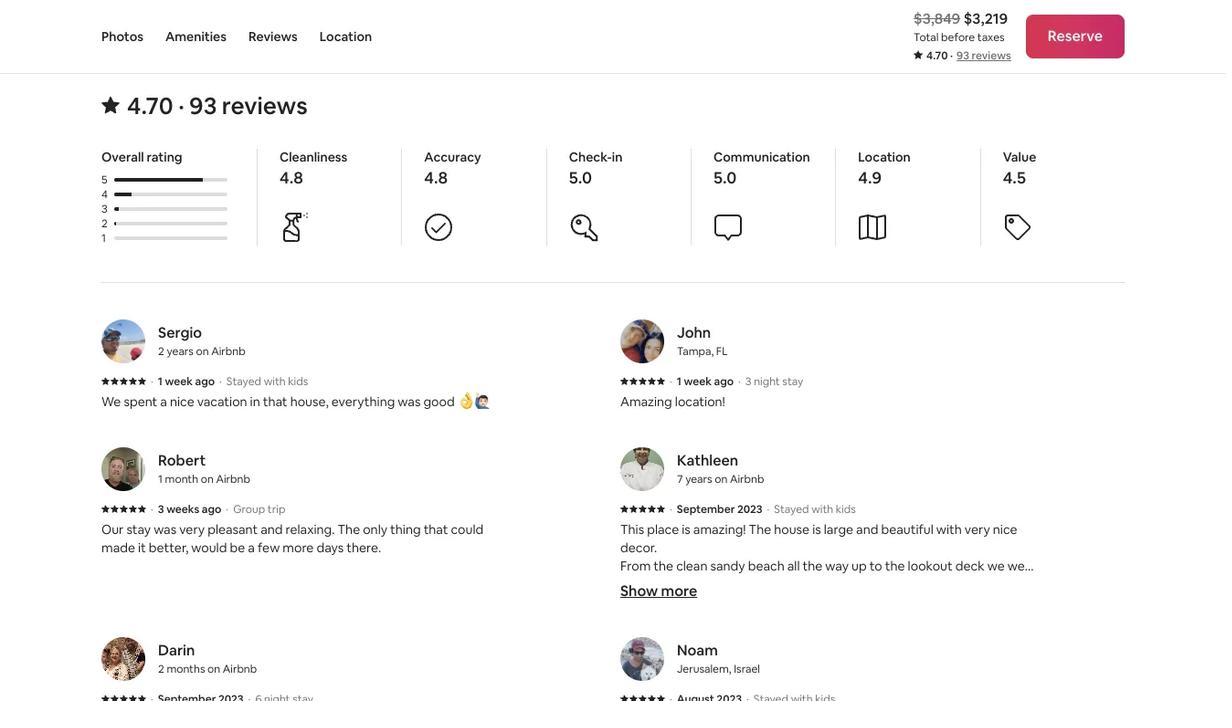 Task type: vqa. For each thing, say whether or not it's contained in the screenshot.
'profile' element
no



Task type: locate. For each thing, give the bounding box(es) containing it.
kathleen image
[[620, 448, 664, 491]]

the inside 'our stay was very pleasant and relaxing. the only thing that could made it better, would be a few more days there.'
[[338, 522, 360, 538]]

0 vertical spatial beach
[[748, 558, 785, 575]]

airbnb inside 'darin 2 months on airbnb'
[[223, 662, 257, 677]]

lookout
[[908, 558, 953, 575]]

show more button
[[620, 582, 698, 601]]

2 down "darin"
[[158, 662, 164, 677]]

robert image
[[101, 448, 145, 491]]

that right thing
[[424, 522, 448, 538]]

0 vertical spatial in
[[612, 149, 623, 165]]

vibe.
[[944, 576, 972, 593]]

5.0
[[569, 167, 592, 188], [714, 167, 737, 188]]

very up deck
[[965, 522, 990, 538]]

0 horizontal spatial in
[[250, 394, 260, 410]]

darin 2 months on airbnb
[[158, 641, 257, 677]]

and right large
[[856, 522, 879, 538]]

stay right night at the right bottom of the page
[[783, 374, 803, 389]]

nice up the we
[[993, 522, 1018, 538]]

very inside 'our stay was very pleasant and relaxing. the only thing that could made it better, would be a few more days there.'
[[179, 522, 205, 538]]

4.8 inside accuracy 4.8
[[424, 167, 448, 188]]

4.70 · 93 reviews down amenities
[[127, 90, 308, 121]]

2 vertical spatial 2
[[158, 662, 164, 677]]

reviews down taxes
[[972, 48, 1011, 63]]

1 vertical spatial was
[[154, 522, 177, 538]]

the up there.
[[338, 522, 360, 538]]

0 horizontal spatial nice
[[170, 394, 194, 410]]

0 horizontal spatial years
[[167, 344, 194, 359]]

a
[[160, 394, 167, 410], [248, 540, 255, 556]]

amazing!
[[693, 522, 746, 538]]

stayed
[[227, 374, 261, 389], [774, 502, 809, 517]]

0 horizontal spatial week
[[165, 374, 193, 389]]

from
[[620, 558, 651, 575]]

location button
[[320, 0, 372, 73]]

week down the sergio 2 years on airbnb
[[165, 374, 193, 389]]

2 vertical spatial 3
[[158, 502, 164, 517]]

5
[[101, 173, 107, 187]]

0 vertical spatial 3
[[101, 202, 108, 216]]

amazing
[[620, 394, 672, 410]]

photos
[[101, 28, 143, 45]]

1 horizontal spatial is
[[813, 522, 821, 538]]

group
[[233, 502, 265, 517]]

3 left weeks at the left bottom
[[158, 502, 164, 517]]

0 horizontal spatial that
[[263, 394, 287, 410]]

very inside this place is amazing! the house is large and beautiful with very nice decor. from the clean sandy beach all the way up to the lookout deck we were left breathless with the environment and private beach vibe.
[[965, 522, 990, 538]]

kathleen 7 years on airbnb
[[677, 451, 764, 487]]

0 vertical spatial reviews
[[972, 48, 1011, 63]]

4.8 down cleanliness
[[280, 167, 303, 188]]

2 down sergio at left
[[158, 344, 164, 359]]

on inside kathleen 7 years on airbnb
[[715, 472, 728, 487]]

1 5.0 from the left
[[569, 167, 592, 188]]

0 vertical spatial nice
[[170, 394, 194, 410]]

1 horizontal spatial that
[[424, 522, 448, 538]]

1 horizontal spatial 4.8
[[424, 167, 448, 188]]

and up few
[[261, 522, 283, 538]]

1 horizontal spatial 3
[[158, 502, 164, 517]]

and down the way
[[836, 576, 858, 593]]

amazing location!
[[620, 394, 725, 410]]

1 down sergio at left
[[158, 374, 163, 389]]

with
[[264, 374, 286, 389], [812, 502, 834, 517], [937, 522, 962, 538], [708, 576, 733, 593]]

4.8
[[280, 167, 303, 188], [424, 167, 448, 188]]

location
[[320, 28, 372, 45], [858, 149, 911, 165]]

airbnb right months
[[223, 662, 257, 677]]

3 left night at the right bottom of the page
[[746, 374, 752, 389]]

0 horizontal spatial is
[[682, 522, 691, 538]]

4.5
[[1003, 167, 1026, 188]]

0 vertical spatial kids
[[288, 374, 308, 389]]

0 vertical spatial stayed
[[227, 374, 261, 389]]

4.8 down accuracy
[[424, 167, 448, 188]]

noam jerusalem, israel
[[677, 641, 760, 677]]

0 horizontal spatial location
[[320, 28, 372, 45]]

· up spent
[[151, 374, 153, 389]]

the inside this place is amazing! the house is large and beautiful with very nice decor. from the clean sandy beach all the way up to the lookout deck we were left breathless with the environment and private beach vibe.
[[749, 522, 772, 538]]

0 horizontal spatial 93
[[189, 90, 217, 121]]

1 horizontal spatial more
[[661, 582, 698, 601]]

1 is from the left
[[682, 522, 691, 538]]

1 vertical spatial reviews
[[222, 90, 308, 121]]

ago down 'fl'
[[714, 374, 734, 389]]

1 horizontal spatial nice
[[993, 522, 1018, 538]]

0 vertical spatial a
[[160, 394, 167, 410]]

1 vertical spatial location
[[858, 149, 911, 165]]

2 the from the left
[[749, 522, 772, 538]]

days
[[317, 540, 344, 556]]

on inside robert 1 month on airbnb
[[201, 472, 214, 487]]

1 week from the left
[[165, 374, 193, 389]]

1 horizontal spatial kids
[[836, 502, 856, 517]]

months
[[167, 662, 205, 677]]

0 horizontal spatial very
[[179, 522, 205, 538]]

that inside 'our stay was very pleasant and relaxing. the only thing that could made it better, would be a few more days there.'
[[424, 522, 448, 538]]

93 down amenities
[[189, 90, 217, 121]]

ago
[[195, 374, 215, 389], [714, 374, 734, 389], [202, 502, 221, 517]]

years inside the sergio 2 years on airbnb
[[167, 344, 194, 359]]

week up location!
[[684, 374, 712, 389]]

1 vertical spatial kids
[[836, 502, 856, 517]]

show
[[620, 582, 658, 601]]

night
[[754, 374, 780, 389]]

communication 5.0
[[714, 149, 810, 188]]

1 vertical spatial that
[[424, 522, 448, 538]]

airbnb inside kathleen 7 years on airbnb
[[730, 472, 764, 487]]

list
[[94, 320, 1132, 702]]

1 horizontal spatial the
[[749, 522, 772, 538]]

airbnb inside robert 1 month on airbnb
[[216, 472, 250, 487]]

1 horizontal spatial stayed
[[774, 502, 809, 517]]

this
[[620, 522, 644, 538]]

ago right weeks at the left bottom
[[202, 502, 221, 517]]

1 vertical spatial 93
[[189, 90, 217, 121]]

0 horizontal spatial 5.0
[[569, 167, 592, 188]]

week for sergio
[[165, 374, 193, 389]]

years right 7
[[686, 472, 712, 487]]

1 inside robert 1 month on airbnb
[[158, 472, 163, 487]]

sergio 2 years on airbnb
[[158, 323, 246, 359]]

made
[[101, 540, 135, 556]]

2 inside 'darin 2 months on airbnb'
[[158, 662, 164, 677]]

0 vertical spatial years
[[167, 344, 194, 359]]

0 horizontal spatial 4.70
[[127, 90, 173, 121]]

1 left month on the bottom left
[[158, 472, 163, 487]]

4.8 inside the cleanliness 4.8
[[280, 167, 303, 188]]

4.8 for accuracy 4.8
[[424, 167, 448, 188]]

1 for robert 1 month on airbnb
[[158, 472, 163, 487]]

stayed up vacation on the left
[[227, 374, 261, 389]]

environment
[[759, 576, 833, 593]]

5.0 down communication
[[714, 167, 737, 188]]

2 horizontal spatial 3
[[746, 374, 752, 389]]

communication
[[714, 149, 810, 165]]

airbnb for kathleen
[[730, 472, 764, 487]]

was left good
[[398, 394, 421, 410]]

1 vertical spatial in
[[250, 394, 260, 410]]

2 5.0 from the left
[[714, 167, 737, 188]]

reviews button
[[249, 0, 298, 73]]

jerusalem,
[[677, 662, 732, 677]]

could
[[451, 522, 484, 538]]

1 vertical spatial nice
[[993, 522, 1018, 538]]

1 horizontal spatial location
[[858, 149, 911, 165]]

is right place
[[682, 522, 691, 538]]

0 horizontal spatial was
[[154, 522, 177, 538]]

location for location 4.9
[[858, 149, 911, 165]]

1 4.8 from the left
[[280, 167, 303, 188]]

93 reviews button
[[957, 48, 1011, 63]]

that left house,
[[263, 394, 287, 410]]

· 1 week ago · 3 night stay
[[670, 374, 803, 389]]

1 horizontal spatial 4.70 · 93 reviews
[[927, 48, 1011, 63]]

airbnb inside the sergio 2 years on airbnb
[[211, 344, 246, 359]]

on right months
[[207, 662, 220, 677]]

1 horizontal spatial week
[[684, 374, 712, 389]]

john image
[[620, 320, 664, 364], [620, 320, 664, 364]]

0 horizontal spatial 4.8
[[280, 167, 303, 188]]

stay up it
[[126, 522, 151, 538]]

0 horizontal spatial the
[[338, 522, 360, 538]]

on right month on the bottom left
[[201, 472, 214, 487]]

4
[[101, 187, 108, 202]]

1 horizontal spatial a
[[248, 540, 255, 556]]

1
[[101, 231, 106, 246], [158, 374, 163, 389], [677, 374, 682, 389], [158, 472, 163, 487]]

darin image
[[101, 638, 145, 682]]

1 horizontal spatial in
[[612, 149, 623, 165]]

0 vertical spatial 93
[[957, 48, 970, 63]]

kids up we spent a nice vacation in that house, everything was good 👌🙋🏻‍♂️
[[288, 374, 308, 389]]

1 horizontal spatial 4.70
[[927, 48, 948, 63]]

4.70 down total
[[927, 48, 948, 63]]

1 horizontal spatial 93
[[957, 48, 970, 63]]

good
[[424, 394, 455, 410]]

ago up vacation on the left
[[195, 374, 215, 389]]

overall rating
[[101, 149, 182, 165]]

5.0 down check-
[[569, 167, 592, 188]]

tampa,
[[677, 344, 714, 359]]

4.70 · 93 reviews down before
[[927, 48, 1011, 63]]

1 very from the left
[[179, 522, 205, 538]]

way
[[826, 558, 849, 575]]

beach down the lookout
[[905, 576, 942, 593]]

2 down 4
[[101, 216, 108, 231]]

0 horizontal spatial 4.70 · 93 reviews
[[127, 90, 308, 121]]

0 vertical spatial 4.70
[[927, 48, 948, 63]]

3 down 5
[[101, 202, 108, 216]]

1 horizontal spatial beach
[[905, 576, 942, 593]]

deck
[[956, 558, 985, 575]]

were
[[1008, 558, 1037, 575]]

0 horizontal spatial stay
[[126, 522, 151, 538]]

1 vertical spatial a
[[248, 540, 255, 556]]

more down relaxing. at the bottom left of page
[[283, 540, 314, 556]]

john tampa, fl
[[677, 323, 728, 359]]

list containing sergio
[[94, 320, 1132, 702]]

airbnb up · 3 weeks ago · group trip
[[216, 472, 250, 487]]

the down sandy
[[736, 576, 756, 593]]

on down sergio at left
[[196, 344, 209, 359]]

0 horizontal spatial kids
[[288, 374, 308, 389]]

4.8 for cleanliness 4.8
[[280, 167, 303, 188]]

on
[[196, 344, 209, 359], [201, 472, 214, 487], [715, 472, 728, 487], [207, 662, 220, 677]]

1 horizontal spatial very
[[965, 522, 990, 538]]

up
[[852, 558, 867, 575]]

1 vertical spatial 2
[[158, 344, 164, 359]]

1 vertical spatial more
[[661, 582, 698, 601]]

0 vertical spatial stay
[[783, 374, 803, 389]]

sergio image
[[101, 320, 145, 364]]

years down sergio at left
[[167, 344, 194, 359]]

on for kathleen
[[715, 472, 728, 487]]

was up better,
[[154, 522, 177, 538]]

2 inside the sergio 2 years on airbnb
[[158, 344, 164, 359]]

and inside 'our stay was very pleasant and relaxing. the only thing that could made it better, would be a few more days there.'
[[261, 522, 283, 538]]

airbnb up "2023"
[[730, 472, 764, 487]]

more down the clean
[[661, 582, 698, 601]]

reviews down reviews
[[222, 90, 308, 121]]

1 horizontal spatial 5.0
[[714, 167, 737, 188]]

stayed up house
[[774, 502, 809, 517]]

1 horizontal spatial years
[[686, 472, 712, 487]]

0 horizontal spatial a
[[160, 394, 167, 410]]

location right reviews button
[[320, 28, 372, 45]]

1 the from the left
[[338, 522, 360, 538]]

1 vertical spatial stay
[[126, 522, 151, 538]]

breathless
[[644, 576, 705, 593]]

a right spent
[[160, 394, 167, 410]]

2 week from the left
[[684, 374, 712, 389]]

0 horizontal spatial beach
[[748, 558, 785, 575]]

1 vertical spatial years
[[686, 472, 712, 487]]

location up 4.9
[[858, 149, 911, 165]]

stay
[[783, 374, 803, 389], [126, 522, 151, 538]]

clean
[[676, 558, 708, 575]]

kids up large
[[836, 502, 856, 517]]

rating
[[147, 149, 182, 165]]

a inside 'our stay was very pleasant and relaxing. the only thing that could made it better, would be a few more days there.'
[[248, 540, 255, 556]]

$3,849
[[914, 9, 961, 28]]

2 very from the left
[[965, 522, 990, 538]]

ago for john
[[714, 374, 734, 389]]

93 down before
[[957, 48, 970, 63]]

on inside 'darin 2 months on airbnb'
[[207, 662, 220, 677]]

pleasant
[[208, 522, 258, 538]]

only
[[363, 522, 388, 538]]

check-
[[569, 149, 612, 165]]

month
[[165, 472, 198, 487]]

0 vertical spatial 4.70 · 93 reviews
[[927, 48, 1011, 63]]

everything
[[332, 394, 395, 410]]

week
[[165, 374, 193, 389], [684, 374, 712, 389]]

0 horizontal spatial stayed
[[227, 374, 261, 389]]

fl
[[716, 344, 728, 359]]

is
[[682, 522, 691, 538], [813, 522, 821, 538]]

1 vertical spatial stayed
[[774, 502, 809, 517]]

0 vertical spatial was
[[398, 394, 421, 410]]

ago for robert
[[202, 502, 221, 517]]

nice left vacation on the left
[[170, 394, 194, 410]]

kathleen
[[677, 451, 739, 470]]

airbnb up · 1 week ago · stayed with kids
[[211, 344, 246, 359]]

· up pleasant
[[226, 502, 229, 517]]

4.70 up the overall rating
[[127, 90, 173, 121]]

the down · september 2023 · stayed with kids
[[749, 522, 772, 538]]

beach left the all
[[748, 558, 785, 575]]

0 horizontal spatial more
[[283, 540, 314, 556]]

darin image
[[101, 638, 145, 682]]

on down kathleen
[[715, 472, 728, 487]]

stay inside 'our stay was very pleasant and relaxing. the only thing that could made it better, would be a few more days there.'
[[126, 522, 151, 538]]

a right be
[[248, 540, 255, 556]]

beach
[[748, 558, 785, 575], [905, 576, 942, 593]]

2 4.8 from the left
[[424, 167, 448, 188]]

1 up amazing location!
[[677, 374, 682, 389]]

was inside 'our stay was very pleasant and relaxing. the only thing that could made it better, would be a few more days there.'
[[154, 522, 177, 538]]

check-in 5.0
[[569, 149, 623, 188]]

is left large
[[813, 522, 821, 538]]

robert 1 month on airbnb
[[158, 451, 250, 487]]

robert
[[158, 451, 206, 470]]

1 horizontal spatial reviews
[[972, 48, 1011, 63]]

darin
[[158, 641, 195, 661]]

very down weeks at the left bottom
[[179, 522, 205, 538]]

on inside the sergio 2 years on airbnb
[[196, 344, 209, 359]]

reserve button
[[1026, 15, 1125, 58]]

nice inside this place is amazing! the house is large and beautiful with very nice decor. from the clean sandy beach all the way up to the lookout deck we were left breathless with the environment and private beach vibe.
[[993, 522, 1018, 538]]

0 vertical spatial more
[[283, 540, 314, 556]]

the right to
[[885, 558, 905, 575]]

years inside kathleen 7 years on airbnb
[[686, 472, 712, 487]]

1 vertical spatial 4.70
[[127, 90, 173, 121]]

airbnb
[[211, 344, 246, 359], [216, 472, 250, 487], [730, 472, 764, 487], [223, 662, 257, 677]]

0 vertical spatial location
[[320, 28, 372, 45]]

years
[[167, 344, 194, 359], [686, 472, 712, 487]]

93
[[957, 48, 970, 63], [189, 90, 217, 121]]

noam image
[[620, 638, 664, 682], [620, 638, 664, 682]]



Task type: describe. For each thing, give the bounding box(es) containing it.
israel
[[734, 662, 760, 677]]

1 horizontal spatial stay
[[783, 374, 803, 389]]

sergio
[[158, 323, 202, 343]]

place
[[647, 522, 679, 538]]

accuracy
[[424, 149, 481, 165]]

left
[[620, 576, 641, 593]]

it
[[138, 540, 146, 556]]

on for darin
[[207, 662, 220, 677]]

1 vertical spatial beach
[[905, 576, 942, 593]]

the up breathless
[[654, 558, 674, 575]]

· right "2023"
[[767, 502, 770, 517]]

large
[[824, 522, 854, 538]]

· 1 week ago · stayed with kids
[[151, 374, 308, 389]]

photos button
[[101, 0, 143, 73]]

value 4.5
[[1003, 149, 1037, 188]]

5.0 inside "communication 5.0"
[[714, 167, 737, 188]]

cleanliness 4.8
[[280, 149, 347, 188]]

2 for sergio
[[158, 344, 164, 359]]

total
[[914, 30, 939, 45]]

on for robert
[[201, 472, 214, 487]]

1 vertical spatial 3
[[746, 374, 752, 389]]

1 vertical spatial 4.70 · 93 reviews
[[127, 90, 308, 121]]

amenities button
[[165, 0, 227, 73]]

this place is amazing! the house is large and beautiful with very nice decor. from the clean sandy beach all the way up to the lookout deck we were left breathless with the environment and private beach vibe.
[[620, 522, 1037, 593]]

vacation
[[197, 394, 247, 410]]

7
[[677, 472, 683, 487]]

years for kathleen
[[686, 472, 712, 487]]

0 horizontal spatial 3
[[101, 202, 108, 216]]

our stay was very pleasant and relaxing. the only thing that could made it better, would be a few more days there.
[[101, 522, 484, 556]]

· down before
[[950, 48, 953, 63]]

weeks
[[166, 502, 199, 517]]

airbnb for darin
[[223, 662, 257, 677]]

location 4.9
[[858, 149, 911, 188]]

noam
[[677, 641, 718, 661]]

0 vertical spatial that
[[263, 394, 287, 410]]

with up we spent a nice vacation in that house, everything was good 👌🙋🏻‍♂️
[[264, 374, 286, 389]]

overall
[[101, 149, 144, 165]]

trip
[[268, 502, 285, 517]]

reviews
[[249, 28, 298, 45]]

in inside check-in 5.0
[[612, 149, 623, 165]]

show more
[[620, 582, 698, 601]]

with up the lookout
[[937, 522, 962, 538]]

1 horizontal spatial was
[[398, 394, 421, 410]]

1 down 4
[[101, 231, 106, 246]]

4.9
[[858, 167, 882, 188]]

sergio image
[[101, 320, 145, 364]]

all
[[788, 558, 800, 575]]

to
[[870, 558, 883, 575]]

there.
[[347, 540, 381, 556]]

relaxing.
[[286, 522, 335, 538]]

robert image
[[101, 448, 145, 491]]

with up large
[[812, 502, 834, 517]]

before
[[941, 30, 975, 45]]

we
[[988, 558, 1005, 575]]

house
[[774, 522, 810, 538]]

1 for · 1 week ago · stayed with kids
[[158, 374, 163, 389]]

· left weeks at the left bottom
[[151, 502, 153, 517]]

· up amazing location!
[[670, 374, 672, 389]]

· up place
[[670, 502, 672, 517]]

2 is from the left
[[813, 522, 821, 538]]

beautiful
[[881, 522, 934, 538]]

would
[[191, 540, 227, 556]]

1 for · 1 week ago · 3 night stay
[[677, 374, 682, 389]]

amenities
[[165, 28, 227, 45]]

house,
[[290, 394, 329, 410]]

2 for darin
[[158, 662, 164, 677]]

years for sergio
[[167, 344, 194, 359]]

our
[[101, 522, 124, 538]]

· left night at the right bottom of the page
[[738, 374, 741, 389]]

private
[[861, 576, 902, 593]]

more inside 'our stay was very pleasant and relaxing. the only thing that could made it better, would be a few more days there.'
[[283, 540, 314, 556]]

decor.
[[620, 540, 657, 556]]

cleanliness
[[280, 149, 347, 165]]

better,
[[149, 540, 189, 556]]

5.0 inside check-in 5.0
[[569, 167, 592, 188]]

· up vacation on the left
[[219, 374, 222, 389]]

sandy
[[711, 558, 745, 575]]

👌🙋🏻‍♂️
[[458, 394, 491, 410]]

the right the all
[[803, 558, 823, 575]]

september
[[677, 502, 735, 517]]

0 vertical spatial 2
[[101, 216, 108, 231]]

we spent a nice vacation in that house, everything was good 👌🙋🏻‍♂️
[[101, 394, 491, 410]]

accuracy 4.8
[[424, 149, 481, 188]]

we
[[101, 394, 121, 410]]

airbnb for robert
[[216, 472, 250, 487]]

location!
[[675, 394, 725, 410]]

· september 2023 · stayed with kids
[[670, 502, 856, 517]]

· 3 weeks ago · group trip
[[151, 502, 285, 517]]

ago for sergio
[[195, 374, 215, 389]]

$3,849 $3,219 total before taxes
[[914, 9, 1008, 45]]

week for john
[[684, 374, 712, 389]]

reserve
[[1048, 27, 1103, 46]]

john
[[677, 323, 711, 343]]

on for sergio
[[196, 344, 209, 359]]

airbnb for sergio
[[211, 344, 246, 359]]

0 horizontal spatial reviews
[[222, 90, 308, 121]]

spent
[[124, 394, 157, 410]]

taxes
[[978, 30, 1005, 45]]

with down sandy
[[708, 576, 733, 593]]

kathleen image
[[620, 448, 664, 491]]

$3,219
[[964, 9, 1008, 28]]

location for location
[[320, 28, 372, 45]]

thing
[[390, 522, 421, 538]]

· up rating
[[178, 90, 184, 121]]

few
[[258, 540, 280, 556]]



